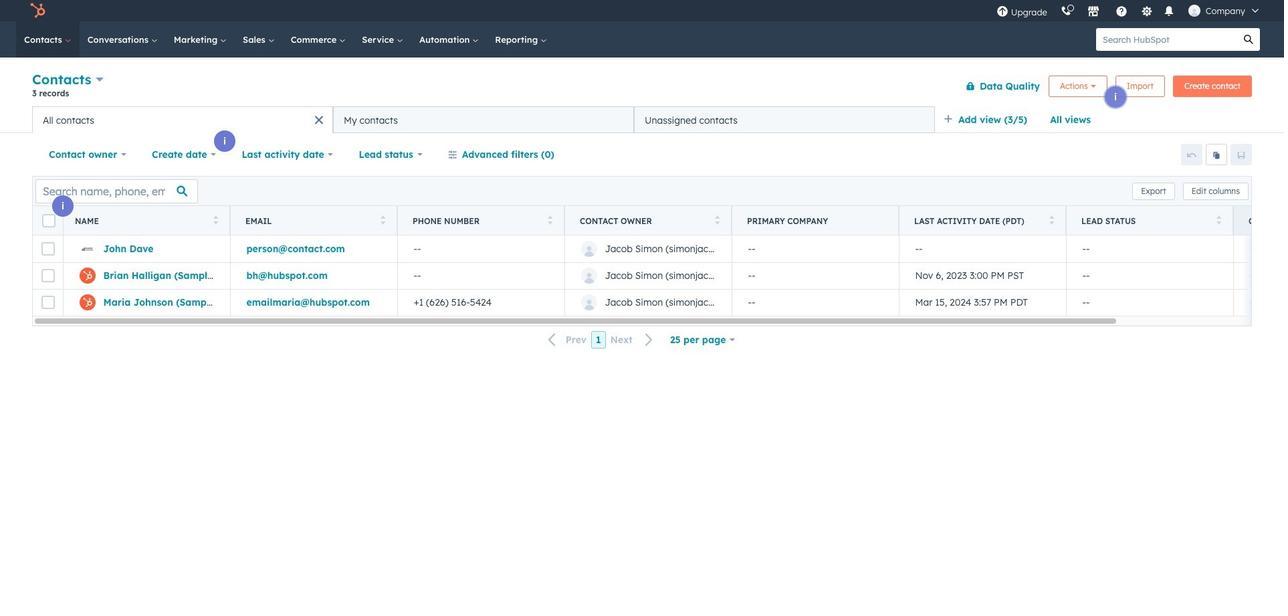 Task type: vqa. For each thing, say whether or not it's contained in the screenshot.
1st Press to sort. image from left
yes



Task type: describe. For each thing, give the bounding box(es) containing it.
Search HubSpot search field
[[1097, 28, 1238, 51]]

3 press to sort. element from the left
[[548, 215, 553, 226]]

Search name, phone, email addresses, or company search field
[[35, 179, 198, 203]]

3 press to sort. image from the left
[[548, 215, 553, 224]]

6 press to sort. element from the left
[[1217, 215, 1222, 226]]

1 press to sort. image from the left
[[213, 215, 218, 224]]

4 press to sort. image from the left
[[1049, 215, 1054, 224]]

2 press to sort. element from the left
[[380, 215, 385, 226]]



Task type: locate. For each thing, give the bounding box(es) containing it.
menu
[[990, 0, 1268, 21]]

4 press to sort. element from the left
[[715, 215, 720, 226]]

jacob simon image
[[1189, 5, 1201, 17]]

press to sort. element
[[213, 215, 218, 226], [380, 215, 385, 226], [548, 215, 553, 226], [715, 215, 720, 226], [1049, 215, 1054, 226], [1217, 215, 1222, 226]]

marketplaces image
[[1088, 6, 1100, 18]]

1 press to sort. element from the left
[[213, 215, 218, 226]]

column header
[[732, 206, 900, 235]]

press to sort. image
[[213, 215, 218, 224], [380, 215, 385, 224], [548, 215, 553, 224], [1049, 215, 1054, 224], [1217, 215, 1222, 224]]

5 press to sort. image from the left
[[1217, 215, 1222, 224]]

5 press to sort. element from the left
[[1049, 215, 1054, 226]]

pagination navigation
[[540, 331, 662, 349]]

2 press to sort. image from the left
[[380, 215, 385, 224]]

press to sort. image
[[715, 215, 720, 224]]

banner
[[32, 69, 1252, 106]]



